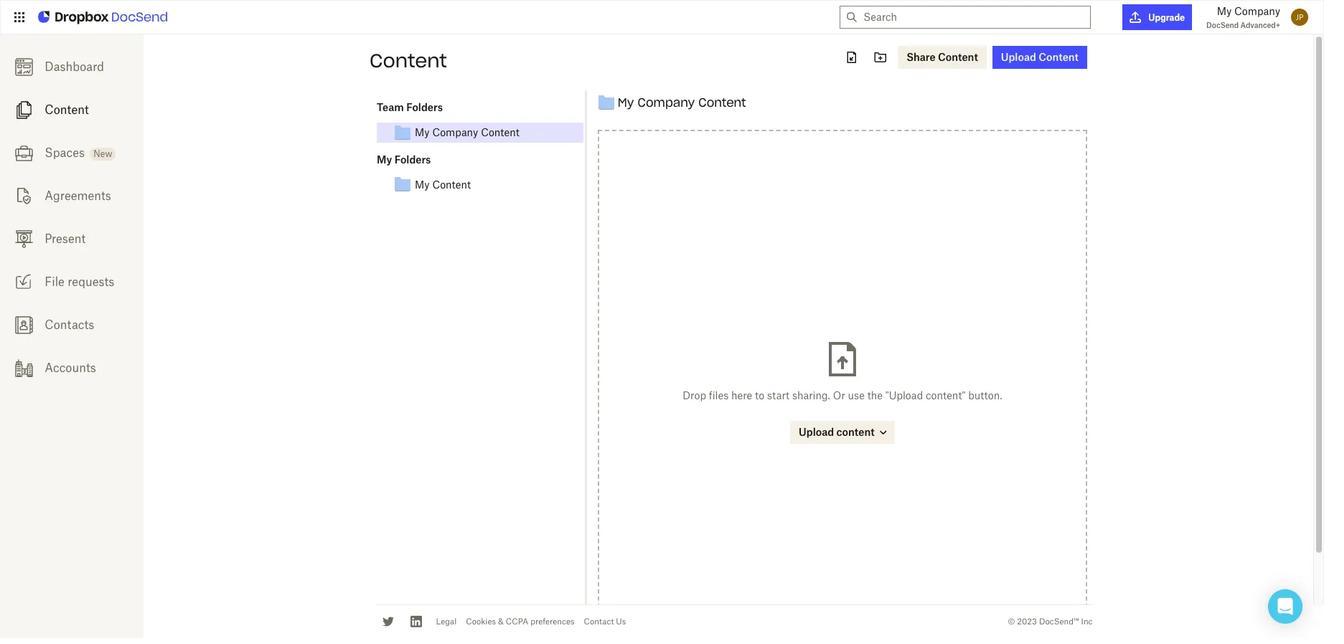 Task type: vqa. For each thing, say whether or not it's contained in the screenshot.
"getting"
no



Task type: describe. For each thing, give the bounding box(es) containing it.
upload for upload content
[[1001, 51, 1036, 63]]

agreements
[[45, 189, 111, 203]]

share content button
[[898, 46, 987, 69]]

legal link
[[436, 617, 457, 627]]

spaces
[[45, 146, 85, 160]]

inc
[[1081, 617, 1093, 627]]

cookies
[[466, 617, 496, 627]]

folders for my folders
[[395, 153, 431, 166]]

upgrade button
[[1123, 4, 1192, 30]]

sidebar dashboard image
[[15, 58, 33, 76]]

content inside button
[[481, 126, 520, 139]]

folder image for my content
[[394, 176, 411, 193]]

receive image
[[15, 273, 33, 291]]

jp button
[[1288, 5, 1312, 29]]

contact us
[[584, 617, 626, 627]]

1 horizontal spatial my company content
[[618, 96, 746, 110]]

upload content
[[1001, 51, 1079, 63]]

my content
[[415, 179, 471, 191]]

content inside 'button'
[[432, 179, 471, 191]]

folders for team folders
[[406, 101, 443, 113]]

present
[[45, 232, 86, 246]]

file requests link
[[0, 261, 144, 304]]

team folders tree
[[377, 99, 584, 143]]

sidebar ndas image
[[15, 187, 33, 205]]

sidebar present image
[[15, 230, 33, 248]]

my inside my company docsend advanced+
[[1217, 5, 1232, 17]]

content link
[[0, 88, 144, 131]]

my folders tree
[[377, 151, 584, 195]]

folder image for my company content
[[394, 124, 411, 141]]

sidebar contacts image
[[15, 316, 33, 334]]

dashboard link
[[0, 45, 144, 88]]

contacts
[[45, 318, 94, 332]]

content
[[837, 427, 875, 439]]

spaces new
[[45, 146, 112, 160]]

sidebar spaces image
[[15, 144, 33, 162]]

sidebar documents image
[[15, 101, 33, 119]]

share
[[907, 51, 936, 63]]

content inside button
[[1039, 51, 1079, 63]]

&
[[498, 617, 504, 627]]

my inside 'button'
[[415, 179, 430, 191]]

present link
[[0, 217, 144, 261]]

new folder. clicking this button will open the add folder dialog image
[[872, 49, 889, 66]]

legal
[[436, 617, 457, 627]]



Task type: locate. For each thing, give the bounding box(es) containing it.
advanced+
[[1241, 21, 1280, 29]]

accounts
[[45, 361, 96, 375]]

2 horizontal spatial company
[[1235, 5, 1280, 17]]

1 vertical spatial upload
[[799, 427, 834, 439]]

upload for upload content
[[799, 427, 834, 439]]

new
[[94, 149, 112, 159]]

content inside button
[[938, 51, 978, 63]]

2023
[[1017, 617, 1037, 627]]

cookies & ccpa preferences
[[466, 617, 575, 627]]

team folders
[[377, 101, 443, 113]]

my folders
[[377, 153, 431, 166]]

team
[[377, 101, 404, 113]]

company inside my company docsend advanced+
[[1235, 5, 1280, 17]]

my company content button
[[394, 124, 584, 141]]

requests
[[68, 275, 114, 289]]

upgrade image
[[1130, 11, 1141, 23]]

file
[[45, 275, 65, 289]]

request files image
[[844, 49, 861, 66]]

agreements link
[[0, 174, 144, 217]]

0 horizontal spatial upload
[[799, 427, 834, 439]]

content
[[370, 49, 447, 72], [938, 51, 978, 63], [1039, 51, 1079, 63], [699, 96, 746, 110], [45, 103, 89, 117], [481, 126, 520, 139], [432, 179, 471, 191]]

0 vertical spatial my company content
[[618, 96, 746, 110]]

0 vertical spatial folder image
[[598, 94, 615, 111]]

0 vertical spatial upload
[[1001, 51, 1036, 63]]

2 vertical spatial company
[[432, 126, 478, 139]]

my company content
[[618, 96, 746, 110], [415, 126, 520, 139]]

upload inside button
[[1001, 51, 1036, 63]]

folder image
[[598, 94, 615, 111], [394, 124, 411, 141], [394, 176, 411, 193]]

cookies & ccpa preferences link
[[466, 617, 575, 627]]

2 vertical spatial folder image
[[394, 176, 411, 193]]

0 vertical spatial company
[[1235, 5, 1280, 17]]

1 vertical spatial my company content
[[415, 126, 520, 139]]

contact
[[584, 617, 614, 627]]

docsend
[[1207, 21, 1239, 29]]

accounts link
[[0, 347, 144, 390]]

ccpa
[[506, 617, 529, 627]]

folders right team
[[406, 101, 443, 113]]

0 vertical spatial folders
[[406, 101, 443, 113]]

sidebar accounts image
[[15, 359, 33, 377]]

company inside button
[[432, 126, 478, 139]]

upload inside popup button
[[799, 427, 834, 439]]

0 horizontal spatial company
[[432, 126, 478, 139]]

upload content button
[[790, 422, 895, 444]]

1 vertical spatial folder image
[[394, 124, 411, 141]]

©
[[1008, 617, 1015, 627]]

upload down search text box
[[1001, 51, 1036, 63]]

1 horizontal spatial upload
[[1001, 51, 1036, 63]]

my company content inside my company content button
[[415, 126, 520, 139]]

upload content
[[799, 427, 875, 439]]

1 vertical spatial company
[[638, 96, 695, 110]]

folders
[[406, 101, 443, 113], [395, 153, 431, 166]]

preferences
[[531, 617, 575, 627]]

jp
[[1296, 13, 1304, 22]]

us
[[616, 617, 626, 627]]

Search text field
[[864, 6, 1085, 28]]

contact us link
[[584, 617, 626, 627]]

contacts link
[[0, 304, 144, 347]]

1 vertical spatial folders
[[395, 153, 431, 166]]

file requests
[[45, 275, 114, 289]]

upload
[[1001, 51, 1036, 63], [799, 427, 834, 439]]

folders up the my content
[[395, 153, 431, 166]]

dashboard
[[45, 60, 104, 74]]

docsend™
[[1039, 617, 1079, 627]]

my inside button
[[415, 126, 430, 139]]

1 horizontal spatial company
[[638, 96, 695, 110]]

share content
[[907, 51, 978, 63]]

my content button
[[394, 176, 584, 193]]

my company docsend advanced+
[[1207, 5, 1280, 29]]

© 2023 docsend™ inc
[[1008, 617, 1093, 627]]

upload content button
[[993, 46, 1087, 69]]

my company content tree item
[[377, 122, 584, 143]]

0 horizontal spatial my company content
[[415, 126, 520, 139]]

upload left the "content"
[[799, 427, 834, 439]]

folder image inside my company content tree item
[[394, 124, 411, 141]]

company
[[1235, 5, 1280, 17], [638, 96, 695, 110], [432, 126, 478, 139]]

my
[[1217, 5, 1232, 17], [618, 96, 634, 110], [415, 126, 430, 139], [377, 153, 392, 166], [415, 179, 430, 191]]

upgrade
[[1149, 12, 1185, 23]]



